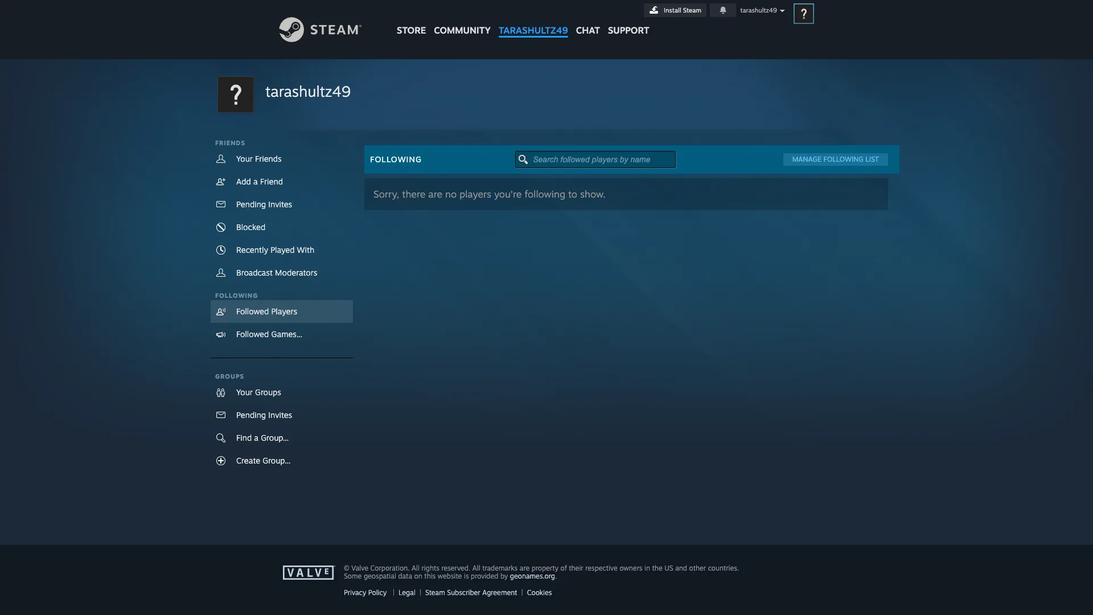 Task type: vqa. For each thing, say whether or not it's contained in the screenshot.
the leftmost or
no



Task type: locate. For each thing, give the bounding box(es) containing it.
0 vertical spatial are
[[429, 188, 443, 200]]

pending invites down add a friend
[[236, 199, 292, 209]]

group... down the find a group... link at left
[[263, 456, 291, 465]]

friends
[[215, 139, 246, 147], [255, 154, 282, 164]]

invites
[[269, 199, 292, 209], [269, 410, 292, 420]]

played
[[271, 245, 295, 255]]

list
[[866, 155, 880, 164]]

1 horizontal spatial following
[[370, 154, 422, 164]]

countries.
[[709, 564, 740, 573]]

0 vertical spatial your
[[236, 154, 253, 164]]

your up add
[[236, 154, 253, 164]]

2 your from the top
[[236, 387, 253, 397]]

all right is
[[473, 564, 481, 573]]

following left to
[[525, 188, 566, 200]]

all
[[412, 564, 420, 573], [473, 564, 481, 573]]

|
[[393, 589, 395, 597], [420, 589, 421, 597], [522, 589, 523, 597]]

1 vertical spatial are
[[520, 564, 530, 573]]

property
[[532, 564, 559, 573]]

a right find
[[254, 433, 259, 443]]

there
[[402, 188, 426, 200]]

1 pending invites link from the top
[[211, 193, 353, 216]]

1 horizontal spatial tarashultz49
[[499, 24, 568, 36]]

pending up find
[[236, 410, 266, 420]]

all left rights
[[412, 564, 420, 573]]

invites down the add a friend link
[[269, 199, 292, 209]]

1 horizontal spatial are
[[520, 564, 530, 573]]

| right 'legal'
[[420, 589, 421, 597]]

find a group... link
[[211, 427, 353, 449]]

chat
[[576, 24, 600, 36]]

1 vertical spatial a
[[254, 433, 259, 443]]

2 pending invites from the top
[[236, 410, 292, 420]]

0 vertical spatial invites
[[269, 199, 292, 209]]

0 horizontal spatial steam
[[426, 589, 445, 597]]

are
[[429, 188, 443, 200], [520, 564, 530, 573]]

pending
[[236, 199, 266, 209], [236, 410, 266, 420]]

provided
[[471, 572, 499, 581]]

your groups
[[236, 387, 281, 397]]

1 vertical spatial followed
[[236, 329, 269, 339]]

players
[[460, 188, 492, 200]]

0 vertical spatial a
[[253, 177, 258, 186]]

a
[[253, 177, 258, 186], [254, 433, 259, 443]]

.
[[555, 572, 557, 581]]

1 pending invites from the top
[[236, 199, 292, 209]]

following left list
[[824, 155, 864, 164]]

1 vertical spatial pending
[[236, 410, 266, 420]]

0 horizontal spatial all
[[412, 564, 420, 573]]

3 | from the left
[[522, 589, 523, 597]]

1 followed from the top
[[236, 306, 269, 316]]

1 vertical spatial tarashultz49 link
[[265, 81, 351, 102]]

privacy policy | legal | steam subscriber agreement | cookies
[[344, 589, 552, 597]]

friends up friend
[[255, 154, 282, 164]]

are left the no
[[429, 188, 443, 200]]

chat link
[[572, 0, 604, 39]]

geonames.org
[[510, 572, 555, 581]]

pending invites link up find a group...
[[211, 404, 353, 427]]

pending invites up find a group...
[[236, 410, 292, 420]]

0 vertical spatial tarashultz49 link
[[495, 0, 572, 41]]

2 horizontal spatial |
[[522, 589, 523, 597]]

is
[[464, 572, 469, 581]]

0 horizontal spatial tarashultz49 link
[[265, 81, 351, 102]]

0 horizontal spatial following
[[525, 188, 566, 200]]

policy
[[368, 589, 387, 597]]

blocked link
[[211, 216, 353, 239]]

steam subscriber agreement link
[[426, 589, 518, 597]]

1 horizontal spatial steam
[[683, 6, 702, 14]]

followed down followed players
[[236, 329, 269, 339]]

group... up create group... link
[[261, 433, 289, 443]]

find a group...
[[236, 433, 289, 443]]

following
[[370, 154, 422, 164], [215, 292, 258, 300]]

2 pending invites link from the top
[[211, 404, 353, 427]]

followed inside "link"
[[236, 306, 269, 316]]

geospatial
[[364, 572, 396, 581]]

1 vertical spatial following
[[525, 188, 566, 200]]

followed
[[236, 306, 269, 316], [236, 329, 269, 339]]

group...
[[261, 433, 289, 443], [263, 456, 291, 465]]

1 vertical spatial groups
[[255, 387, 281, 397]]

are inside © valve corporation. all rights reserved. all trademarks are property of their respective owners in the us and other countries. some geospatial data on this website is provided by geonames.org .
[[520, 564, 530, 573]]

cookies link
[[527, 589, 552, 597]]

friend
[[260, 177, 283, 186]]

groups up your groups on the bottom of the page
[[215, 373, 244, 381]]

0 vertical spatial followed
[[236, 306, 269, 316]]

you're
[[494, 188, 522, 200]]

1 your from the top
[[236, 154, 253, 164]]

legal link
[[399, 589, 416, 597]]

your up find
[[236, 387, 253, 397]]

your inside "link"
[[236, 154, 253, 164]]

pending invites link down friend
[[211, 193, 353, 216]]

install steam link
[[644, 3, 707, 17]]

0 horizontal spatial tarashultz49
[[265, 82, 351, 100]]

followed for followed players
[[236, 306, 269, 316]]

1 vertical spatial your
[[236, 387, 253, 397]]

1 horizontal spatial friends
[[255, 154, 282, 164]]

0 horizontal spatial following
[[215, 292, 258, 300]]

manage following list
[[793, 155, 880, 164]]

pending invites link
[[211, 193, 353, 216], [211, 404, 353, 427]]

steam down this
[[426, 589, 445, 597]]

following
[[824, 155, 864, 164], [525, 188, 566, 200]]

groups
[[215, 373, 244, 381], [255, 387, 281, 397]]

respective
[[586, 564, 618, 573]]

community link
[[430, 0, 495, 41]]

some
[[344, 572, 362, 581]]

1 horizontal spatial following
[[824, 155, 864, 164]]

your friends link
[[211, 148, 353, 170]]

your for your friends
[[236, 154, 253, 164]]

1 horizontal spatial tarashultz49 link
[[495, 0, 572, 41]]

players
[[271, 306, 297, 316]]

0 vertical spatial pending invites link
[[211, 193, 353, 216]]

legal
[[399, 589, 416, 597]]

tarashultz49 link
[[495, 0, 572, 41], [265, 81, 351, 102]]

0 vertical spatial steam
[[683, 6, 702, 14]]

1 horizontal spatial |
[[420, 589, 421, 597]]

| left 'legal'
[[393, 589, 395, 597]]

install
[[664, 6, 682, 14]]

a right add
[[253, 177, 258, 186]]

0 vertical spatial following
[[824, 155, 864, 164]]

0 vertical spatial tarashultz49
[[741, 6, 778, 14]]

0 horizontal spatial |
[[393, 589, 395, 597]]

community
[[434, 24, 491, 36]]

subscriber
[[447, 589, 481, 597]]

a inside the find a group... link
[[254, 433, 259, 443]]

0 vertical spatial following
[[370, 154, 422, 164]]

followed players
[[236, 306, 297, 316]]

1 horizontal spatial all
[[473, 564, 481, 573]]

2 all from the left
[[473, 564, 481, 573]]

website
[[438, 572, 462, 581]]

broadcast
[[236, 268, 273, 277]]

groups up find a group...
[[255, 387, 281, 397]]

0 horizontal spatial groups
[[215, 373, 244, 381]]

are left property
[[520, 564, 530, 573]]

2 vertical spatial tarashultz49
[[265, 82, 351, 100]]

following down broadcast
[[215, 292, 258, 300]]

pending up blocked
[[236, 199, 266, 209]]

0 vertical spatial pending
[[236, 199, 266, 209]]

invites down 'your groups' link
[[269, 410, 292, 420]]

friends up your friends
[[215, 139, 246, 147]]

recently played with link
[[211, 239, 353, 261]]

0 horizontal spatial friends
[[215, 139, 246, 147]]

0 vertical spatial pending invites
[[236, 199, 292, 209]]

create group... link
[[211, 449, 353, 472]]

of
[[561, 564, 567, 573]]

followed up followed games...
[[236, 306, 269, 316]]

2 | from the left
[[420, 589, 421, 597]]

1 vertical spatial pending invites link
[[211, 404, 353, 427]]

broadcast moderators
[[236, 268, 317, 277]]

cookies
[[527, 589, 552, 597]]

1 vertical spatial tarashultz49
[[499, 24, 568, 36]]

install steam
[[664, 6, 702, 14]]

steam right install on the right
[[683, 6, 702, 14]]

following up 'sorry,'
[[370, 154, 422, 164]]

recently
[[236, 245, 268, 255]]

1 vertical spatial friends
[[255, 154, 282, 164]]

1 vertical spatial pending invites
[[236, 410, 292, 420]]

1 vertical spatial invites
[[269, 410, 292, 420]]

geonames.org link
[[510, 572, 555, 581]]

| left cookies link
[[522, 589, 523, 597]]

2 followed from the top
[[236, 329, 269, 339]]

your
[[236, 154, 253, 164], [236, 387, 253, 397]]

valve logo image
[[283, 566, 338, 581]]



Task type: describe. For each thing, give the bounding box(es) containing it.
agreement
[[483, 589, 518, 597]]

Search followed players by name text field
[[516, 151, 676, 168]]

us
[[665, 564, 674, 573]]

this
[[425, 572, 436, 581]]

1 horizontal spatial groups
[[255, 387, 281, 397]]

the
[[653, 564, 663, 573]]

blocked
[[236, 222, 266, 232]]

followed games... link
[[211, 323, 353, 346]]

1 invites from the top
[[269, 199, 292, 209]]

broadcast moderators link
[[211, 261, 353, 284]]

2 pending from the top
[[236, 410, 266, 420]]

0 horizontal spatial are
[[429, 188, 443, 200]]

by
[[501, 572, 508, 581]]

data
[[398, 572, 412, 581]]

valve
[[352, 564, 369, 573]]

friends inside "link"
[[255, 154, 282, 164]]

and
[[676, 564, 688, 573]]

in
[[645, 564, 651, 573]]

store link
[[393, 0, 430, 41]]

sorry,
[[374, 188, 400, 200]]

support
[[608, 24, 650, 36]]

privacy policy link
[[344, 589, 387, 597]]

show.
[[581, 188, 606, 200]]

©
[[344, 564, 350, 573]]

privacy
[[344, 589, 366, 597]]

games...
[[271, 329, 303, 339]]

1 pending from the top
[[236, 199, 266, 209]]

other
[[690, 564, 707, 573]]

0 vertical spatial friends
[[215, 139, 246, 147]]

0 vertical spatial groups
[[215, 373, 244, 381]]

store
[[397, 24, 426, 36]]

manage
[[793, 155, 822, 164]]

rights
[[422, 564, 440, 573]]

a for find
[[254, 433, 259, 443]]

1 all from the left
[[412, 564, 420, 573]]

with
[[297, 245, 315, 255]]

2 horizontal spatial tarashultz49
[[741, 6, 778, 14]]

2 invites from the top
[[269, 410, 292, 420]]

trademarks
[[483, 564, 518, 573]]

no
[[446, 188, 457, 200]]

moderators
[[275, 268, 317, 277]]

1 vertical spatial steam
[[426, 589, 445, 597]]

owners
[[620, 564, 643, 573]]

to
[[569, 188, 578, 200]]

add
[[236, 177, 251, 186]]

your friends
[[236, 154, 282, 164]]

followed for followed games...
[[236, 329, 269, 339]]

following inside button
[[824, 155, 864, 164]]

create group...
[[236, 456, 291, 465]]

create
[[236, 456, 260, 465]]

recently played with
[[236, 245, 315, 255]]

add a friend link
[[211, 170, 353, 193]]

find
[[236, 433, 252, 443]]

a for add
[[253, 177, 258, 186]]

0 vertical spatial group...
[[261, 433, 289, 443]]

reserved.
[[442, 564, 471, 573]]

1 | from the left
[[393, 589, 395, 597]]

add a friend
[[236, 177, 283, 186]]

on
[[414, 572, 423, 581]]

support link
[[604, 0, 654, 39]]

followed games...
[[236, 329, 303, 339]]

manage following list button
[[784, 153, 889, 166]]

their
[[569, 564, 584, 573]]

followed players link
[[211, 300, 353, 323]]

© valve corporation. all rights reserved. all trademarks are property of their respective owners in the us and other countries. some geospatial data on this website is provided by geonames.org .
[[344, 564, 740, 581]]

1 vertical spatial group...
[[263, 456, 291, 465]]

your for your groups
[[236, 387, 253, 397]]

sorry, there are no players you're following to show.
[[374, 188, 606, 200]]

your groups link
[[211, 381, 353, 404]]

1 vertical spatial following
[[215, 292, 258, 300]]

corporation.
[[371, 564, 410, 573]]



